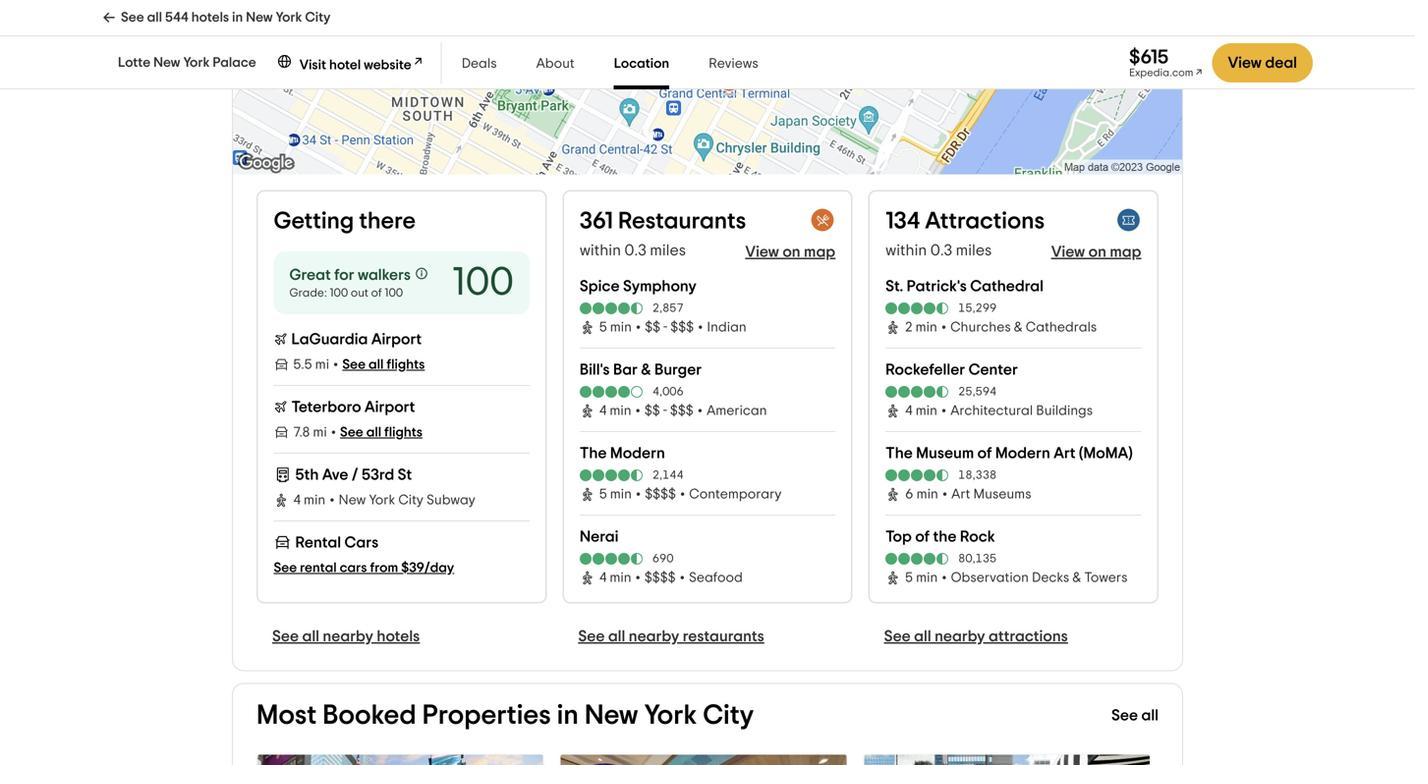 Task type: locate. For each thing, give the bounding box(es) containing it.
booked
[[323, 702, 416, 730]]

- for symphony
[[664, 321, 668, 335]]

$$$ down 2,857
[[671, 321, 694, 335]]

0 vertical spatial airport
[[371, 332, 422, 347]]

2 horizontal spatial nearby
[[935, 629, 986, 645]]

cathedral
[[971, 279, 1044, 294]]

modern up 2,144
[[610, 446, 665, 461]]

art left (moma)
[[1054, 446, 1076, 461]]

& inside bill's bar & burger link
[[641, 362, 651, 378]]

0.3 for restaurants
[[625, 243, 647, 258]]

top
[[886, 529, 912, 545]]

0 vertical spatial $$$
[[671, 321, 694, 335]]

1 miles from the left
[[650, 243, 686, 258]]

the for 134 attractions
[[886, 446, 913, 461]]

2 vertical spatial &
[[1073, 572, 1082, 585]]

see all nearby attractions
[[885, 629, 1068, 645]]

4.5 of 5 bubbles. 2,857 reviews element
[[578, 302, 836, 315]]

see for see all 544 hotels in new york city
[[121, 11, 144, 25]]

view left deal in the right of the page
[[1228, 55, 1262, 71]]

0 vertical spatial hotels
[[191, 11, 229, 25]]

2,144 link
[[578, 469, 836, 483]]

7.8
[[293, 426, 310, 440]]

0 vertical spatial • see all flights
[[333, 358, 425, 372]]

1 horizontal spatial view
[[1052, 244, 1086, 260]]

$$ down 2,857
[[645, 321, 661, 335]]

0 vertical spatial $$$$
[[645, 488, 676, 502]]

cars
[[345, 535, 379, 551]]

$$$ down 4,006
[[670, 404, 694, 418]]

1 vertical spatial • see all flights
[[331, 426, 423, 440]]

2 vertical spatial 5 min
[[906, 572, 938, 585]]

2,857
[[653, 303, 684, 314]]

• architectural buildings
[[942, 404, 1093, 418]]

within 0.3 miles up spice symphony at left
[[580, 243, 686, 258]]

- for bar
[[663, 404, 667, 418]]

0 horizontal spatial modern
[[610, 446, 665, 461]]

hotel
[[329, 59, 361, 72]]

on up cathedrals
[[1089, 244, 1107, 260]]

1 horizontal spatial on
[[1089, 244, 1107, 260]]

city down st
[[399, 494, 424, 508]]

min for rockefeller center
[[916, 404, 938, 418]]

min right 2
[[916, 321, 938, 335]]

80,135 link
[[884, 552, 1142, 566]]

• down spice symphony at left
[[636, 321, 641, 335]]

4 min down bar
[[600, 404, 632, 418]]

decks
[[1032, 572, 1070, 585]]

most booked properties in new york city
[[257, 702, 754, 730]]

min down rockefeller on the top right
[[916, 404, 938, 418]]

$$$$ down 2,144
[[645, 488, 676, 502]]

teterboro airport
[[292, 399, 415, 415]]

view on map up cathedrals
[[1052, 244, 1142, 260]]

2 within from the left
[[886, 243, 927, 258]]

5 for top
[[906, 572, 913, 585]]

for
[[334, 267, 355, 283]]

& right decks at right
[[1073, 572, 1082, 585]]

within 0.3 miles up patrick's at the right
[[886, 243, 992, 258]]

0 horizontal spatial view
[[746, 244, 780, 260]]

1 modern from the left
[[610, 446, 665, 461]]

5 min for modern
[[600, 488, 632, 502]]

see all nearby restaurants link
[[578, 628, 765, 646]]

1 vertical spatial airport
[[365, 399, 415, 415]]

within 0.3 miles for attractions
[[886, 243, 992, 258]]

0 vertical spatial 5 min
[[600, 321, 632, 335]]

• see all flights down teterboro airport
[[331, 426, 423, 440]]

there
[[359, 210, 416, 233]]

$$ down 4,006
[[645, 404, 660, 418]]

0 vertical spatial of
[[371, 287, 382, 299]]

• $$ - $$$ • american
[[636, 404, 767, 418]]

burger
[[655, 362, 702, 378]]

• see all flights down laguardia airport
[[333, 358, 425, 372]]

1 within from the left
[[580, 243, 621, 258]]

5 down spice
[[600, 321, 607, 335]]

teterboro
[[292, 399, 361, 415]]

view on map button for restaurants
[[746, 240, 836, 261]]

0 vertical spatial flights
[[387, 358, 425, 372]]

walkers
[[358, 267, 411, 283]]

min down the modern
[[610, 488, 632, 502]]

0 horizontal spatial &
[[641, 362, 651, 378]]

spice
[[580, 279, 620, 294]]

rental
[[295, 535, 341, 551]]

rockefeller center
[[886, 362, 1018, 378]]

1 horizontal spatial in
[[557, 702, 579, 730]]

2 vertical spatial of
[[916, 529, 930, 545]]

100
[[452, 263, 514, 303], [330, 287, 348, 299], [385, 287, 403, 299]]

deals
[[462, 57, 497, 71]]

mi for laguardia
[[315, 358, 329, 372]]

modern
[[610, 446, 665, 461], [996, 446, 1051, 461]]

1 vertical spatial flights
[[384, 426, 423, 440]]

1 view on map from the left
[[746, 244, 836, 260]]

2 the from the left
[[886, 446, 913, 461]]

• down 4.5 of 5 bubbles. 2,857 reviews element
[[698, 321, 703, 335]]

view inside button
[[1228, 55, 1262, 71]]

within
[[580, 243, 621, 258], [886, 243, 927, 258]]

st.
[[886, 279, 904, 294]]

1 horizontal spatial the
[[886, 446, 913, 461]]

within 0.3 miles for restaurants
[[580, 243, 686, 258]]

& right bar
[[641, 362, 651, 378]]

0 horizontal spatial view on map button
[[746, 240, 836, 261]]

4.5 of 5 bubbles. 690 reviews element
[[578, 552, 836, 566]]

see for see all nearby restaurants
[[578, 629, 605, 645]]

$$$
[[671, 321, 694, 335], [670, 404, 694, 418]]

from
[[370, 562, 398, 575]]

york down '53rd'
[[369, 494, 395, 508]]

2 modern from the left
[[996, 446, 1051, 461]]

5 min
[[600, 321, 632, 335], [600, 488, 632, 502], [906, 572, 938, 585]]

0.3 up patrick's at the right
[[931, 243, 953, 258]]

the up "6"
[[886, 446, 913, 461]]

4 min for bill's bar & burger
[[600, 404, 632, 418]]

1 vertical spatial &
[[641, 362, 651, 378]]

• observation decks & towers
[[942, 572, 1128, 585]]

0 horizontal spatial map
[[804, 244, 836, 260]]

• down the
[[942, 572, 947, 585]]

miles down "361 restaurants" on the top
[[650, 243, 686, 258]]

1 vertical spatial 5
[[600, 488, 607, 502]]

restaurants
[[683, 629, 765, 645]]

2 view on map button from the left
[[1052, 240, 1142, 261]]

min right "6"
[[917, 488, 939, 502]]

view on map up spice symphony link
[[746, 244, 836, 260]]

5 down top
[[906, 572, 913, 585]]

2 within 0.3 miles from the left
[[886, 243, 992, 258]]

view up st. patrick's cathedral link in the right of the page
[[1052, 244, 1086, 260]]

5th ave / 53rd st
[[295, 467, 412, 483]]

5 min down the modern
[[600, 488, 632, 502]]

min for the museum of modern art (moma)
[[917, 488, 939, 502]]

bar
[[613, 362, 638, 378]]

2 on from the left
[[1089, 244, 1107, 260]]

2 horizontal spatial of
[[978, 446, 992, 461]]

0 horizontal spatial in
[[232, 11, 243, 25]]

1 horizontal spatial nearby
[[629, 629, 680, 645]]

nearby down observation
[[935, 629, 986, 645]]

1 nearby from the left
[[323, 629, 374, 645]]

min down bar
[[610, 404, 632, 418]]

see for see all nearby attractions
[[885, 629, 911, 645]]

2,857 link
[[578, 302, 836, 315]]

1 horizontal spatial view on map button
[[1052, 240, 1142, 261]]

5.5 mi
[[293, 358, 329, 372]]

25,594
[[959, 386, 997, 398]]

0 horizontal spatial hotels
[[191, 11, 229, 25]]

2 map from the left
[[1110, 244, 1142, 260]]

0 vertical spatial in
[[232, 11, 243, 25]]

3 nearby from the left
[[935, 629, 986, 645]]

& for churches
[[1014, 321, 1023, 335]]

observation
[[951, 572, 1029, 585]]

1 horizontal spatial 0.3
[[931, 243, 953, 258]]

nearby for 134
[[935, 629, 986, 645]]

1 horizontal spatial miles
[[956, 243, 992, 258]]

• right 2 min
[[942, 321, 947, 335]]

view for 134 attractions
[[1052, 244, 1086, 260]]

min for st. patrick's cathedral
[[916, 321, 938, 335]]

art
[[1054, 446, 1076, 461], [952, 488, 971, 502]]

5 for spice
[[600, 321, 607, 335]]

nearby down cars
[[323, 629, 374, 645]]

min for top of the rock
[[916, 572, 938, 585]]

1 horizontal spatial modern
[[996, 446, 1051, 461]]

the modern link
[[580, 444, 836, 463]]

4.5 of 5 bubbles. 18,338 reviews element
[[884, 469, 1142, 483]]

rockefeller
[[886, 362, 966, 378]]

0 vertical spatial $$
[[645, 321, 661, 335]]

cars
[[340, 562, 367, 575]]

2 vertical spatial 5
[[906, 572, 913, 585]]

all
[[147, 11, 162, 25], [369, 358, 384, 372], [366, 426, 381, 440], [302, 629, 320, 645], [608, 629, 626, 645], [914, 629, 932, 645], [1142, 708, 1159, 724]]

1 on from the left
[[783, 244, 801, 260]]

$$$ for spice symphony
[[671, 321, 694, 335]]

134 attractions
[[886, 210, 1045, 233]]

of up 18,338
[[978, 446, 992, 461]]

view on map button for attractions
[[1052, 240, 1142, 261]]

see all 544 hotels in new york city
[[121, 11, 331, 25]]

4
[[600, 404, 607, 418], [906, 404, 913, 418], [293, 494, 301, 508], [600, 572, 607, 585]]

1 vertical spatial -
[[663, 404, 667, 418]]

5 up nerai
[[600, 488, 607, 502]]

hotels right 544
[[191, 11, 229, 25]]

center
[[969, 362, 1018, 378]]

1 horizontal spatial of
[[916, 529, 930, 545]]

$$
[[645, 321, 661, 335], [645, 404, 660, 418]]

0 horizontal spatial art
[[952, 488, 971, 502]]

6 min
[[906, 488, 939, 502]]

80,135
[[959, 553, 997, 565]]

4 for bill's bar & burger
[[600, 404, 607, 418]]

1 view on map button from the left
[[746, 240, 836, 261]]

53rd
[[362, 467, 394, 483]]

1 map from the left
[[804, 244, 836, 260]]

5 min down the top of the rock
[[906, 572, 938, 585]]

museum
[[917, 446, 975, 461]]

modern up 18,338 link
[[996, 446, 1051, 461]]

15,299 link
[[884, 302, 1142, 315]]

york down 'see all nearby restaurants' in the bottom of the page
[[644, 702, 697, 730]]

4.5 of 5 bubbles. 2,144 reviews element
[[578, 469, 836, 483]]

1 vertical spatial hotels
[[377, 629, 420, 645]]

within down 361 on the top left of page
[[580, 243, 621, 258]]

2 view on map from the left
[[1052, 244, 1142, 260]]

1 within 0.3 miles from the left
[[580, 243, 686, 258]]

all for see all 544 hotels in new york city
[[147, 11, 162, 25]]

flights up st
[[384, 426, 423, 440]]

view on map button up cathedrals
[[1052, 240, 1142, 261]]

• $$ - $$$ • indian
[[636, 321, 747, 335]]

2 0.3 from the left
[[931, 243, 953, 258]]

min down nerai
[[610, 572, 632, 585]]

1 vertical spatial mi
[[313, 426, 327, 440]]

city down the restaurants
[[703, 702, 754, 730]]

1 horizontal spatial view on map
[[1052, 244, 1142, 260]]

see all flights link down teterboro airport
[[340, 425, 423, 441]]

1 horizontal spatial city
[[399, 494, 424, 508]]

6
[[906, 488, 914, 502]]

0 horizontal spatial on
[[783, 244, 801, 260]]

museums
[[974, 488, 1032, 502]]

0 vertical spatial see all flights link
[[342, 357, 425, 373]]

0 horizontal spatial city
[[305, 11, 331, 25]]

1 vertical spatial $$$
[[670, 404, 694, 418]]

see inside 'link'
[[1112, 708, 1139, 724]]

see for see all nearby hotels
[[272, 629, 299, 645]]

view up spice symphony link
[[746, 244, 780, 260]]

in up palace
[[232, 11, 243, 25]]

min up bar
[[610, 321, 632, 335]]

1 vertical spatial see all flights link
[[340, 425, 423, 441]]

4 for rockefeller center
[[906, 404, 913, 418]]

0 horizontal spatial within 0.3 miles
[[580, 243, 686, 258]]

flights down laguardia airport
[[387, 358, 425, 372]]

in right properties
[[557, 702, 579, 730]]

2 horizontal spatial view
[[1228, 55, 1262, 71]]

4 min down nerai
[[600, 572, 632, 585]]

0 horizontal spatial nearby
[[323, 629, 374, 645]]

see all flights link for teterboro
[[340, 425, 423, 441]]

4 down rockefeller on the top right
[[906, 404, 913, 418]]

of left the
[[916, 529, 930, 545]]

rental
[[300, 562, 337, 575]]

& down 4.5 of 5 bubbles. 15,299 reviews "element"
[[1014, 321, 1023, 335]]

• $$$$ • seafood
[[636, 572, 743, 585]]

0 vertical spatial 5
[[600, 321, 607, 335]]

1 horizontal spatial hotels
[[377, 629, 420, 645]]

$615
[[1130, 48, 1169, 67]]

• down the modern
[[636, 488, 641, 502]]

see all flights link down laguardia airport
[[342, 357, 425, 373]]

great
[[290, 267, 331, 283]]

0 vertical spatial &
[[1014, 321, 1023, 335]]

5 min up bar
[[600, 321, 632, 335]]

4 down bill's
[[600, 404, 607, 418]]

view for 361 restaurants
[[746, 244, 780, 260]]

0 horizontal spatial of
[[371, 287, 382, 299]]

the down bill's
[[580, 446, 607, 461]]

airport right teterboro
[[365, 399, 415, 415]]

within for 134
[[886, 243, 927, 258]]

all inside 'link'
[[1142, 708, 1159, 724]]

on for 361 restaurants
[[783, 244, 801, 260]]

1 vertical spatial $$
[[645, 404, 660, 418]]

the museum of modern art (moma)
[[886, 446, 1133, 461]]

about
[[536, 57, 575, 71]]

the for 361 restaurants
[[580, 446, 607, 461]]

min down the top of the rock
[[916, 572, 938, 585]]

of right out
[[371, 287, 382, 299]]

0.3 up spice symphony at left
[[625, 243, 647, 258]]

0 vertical spatial city
[[305, 11, 331, 25]]

0 horizontal spatial view on map
[[746, 244, 836, 260]]

1 horizontal spatial &
[[1014, 321, 1023, 335]]

4 min
[[600, 404, 632, 418], [906, 404, 938, 418], [293, 494, 326, 508], [600, 572, 632, 585]]

0 horizontal spatial within
[[580, 243, 621, 258]]

min down 5th
[[304, 494, 326, 508]]

• down ave
[[330, 494, 335, 508]]

2 nearby from the left
[[629, 629, 680, 645]]

nearby for 361
[[629, 629, 680, 645]]

0 horizontal spatial the
[[580, 446, 607, 461]]

• down bill's bar & burger
[[636, 404, 641, 418]]

• right 5.5 mi
[[333, 358, 339, 372]]

city up the visit
[[305, 11, 331, 25]]

2 miles from the left
[[956, 243, 992, 258]]

hotels down from
[[377, 629, 420, 645]]

top of the rock link
[[886, 528, 1142, 546]]

on up spice symphony link
[[783, 244, 801, 260]]

art down 18,338
[[952, 488, 971, 502]]

rockefeller center link
[[886, 361, 1142, 379]]

1 horizontal spatial within
[[886, 243, 927, 258]]

miles down 134 attractions
[[956, 243, 992, 258]]

2 horizontal spatial &
[[1073, 572, 1082, 585]]

mi right '5.5'
[[315, 358, 329, 372]]

- down 2,857
[[664, 321, 668, 335]]

all for see all nearby attractions
[[914, 629, 932, 645]]

indian
[[707, 321, 747, 335]]

4 for nerai
[[600, 572, 607, 585]]

0 vertical spatial art
[[1054, 446, 1076, 461]]

nearby down • $$$$ • seafood
[[629, 629, 680, 645]]

• up 'see all nearby restaurants' in the bottom of the page
[[636, 572, 641, 585]]

new inside see all 544 hotels in new york city link
[[246, 11, 273, 25]]

&
[[1014, 321, 1023, 335], [641, 362, 651, 378], [1073, 572, 1082, 585]]

2 vertical spatial city
[[703, 702, 754, 730]]

bill's
[[580, 362, 610, 378]]

• see all flights for laguardia
[[333, 358, 425, 372]]

view deal
[[1228, 55, 1298, 71]]

4 down nerai
[[600, 572, 607, 585]]

1 the from the left
[[580, 446, 607, 461]]

0 vertical spatial mi
[[315, 358, 329, 372]]

$$$$ down '690'
[[645, 572, 676, 585]]

4.5 of 5 bubbles. 15,299 reviews element
[[884, 302, 1142, 315]]

1 horizontal spatial map
[[1110, 244, 1142, 260]]

1 vertical spatial 5 min
[[600, 488, 632, 502]]

airport down walkers
[[371, 332, 422, 347]]

- down 4,006
[[663, 404, 667, 418]]

0 vertical spatial -
[[664, 321, 668, 335]]

0 horizontal spatial 0.3
[[625, 243, 647, 258]]

airport for teterboro airport
[[365, 399, 415, 415]]

15,299
[[959, 303, 997, 314]]

• new york city subway
[[330, 494, 476, 508]]

view on map button up spice symphony link
[[746, 240, 836, 261]]

flights
[[387, 358, 425, 372], [384, 426, 423, 440]]

miles for attractions
[[956, 243, 992, 258]]

0 horizontal spatial miles
[[650, 243, 686, 258]]

1 0.3 from the left
[[625, 243, 647, 258]]

1 vertical spatial of
[[978, 446, 992, 461]]

within down 134
[[886, 243, 927, 258]]

1 horizontal spatial within 0.3 miles
[[886, 243, 992, 258]]

subway
[[427, 494, 476, 508]]

4 min down rockefeller on the top right
[[906, 404, 938, 418]]

1 vertical spatial $$$$
[[645, 572, 676, 585]]

see all flights link for laguardia
[[342, 357, 425, 373]]

mi right 7.8
[[313, 426, 327, 440]]



Task type: describe. For each thing, give the bounding box(es) containing it.
view on map for 134 attractions
[[1052, 244, 1142, 260]]

st. patrick's cathedral
[[886, 279, 1044, 294]]

• down rockefeller center
[[942, 404, 947, 418]]

new inside most booked properties in new york city link
[[585, 702, 639, 730]]

on for 134 attractions
[[1089, 244, 1107, 260]]

all for see all nearby hotels
[[302, 629, 320, 645]]

rock
[[960, 529, 996, 545]]

4,006
[[653, 386, 684, 398]]

towers
[[1085, 572, 1128, 585]]

most booked properties in new york city link
[[257, 700, 888, 732]]

$$ for symphony
[[645, 321, 661, 335]]

the museum of modern art (moma) link
[[886, 444, 1142, 463]]

5 for the
[[600, 488, 607, 502]]

location
[[614, 57, 670, 71]]

• art museums
[[943, 488, 1032, 502]]

$39/day
[[401, 562, 454, 575]]

flights for teterboro airport
[[384, 426, 423, 440]]

4 down 5th
[[293, 494, 301, 508]]

patrick's
[[907, 279, 967, 294]]

all for see all
[[1142, 708, 1159, 724]]

view deal button
[[1213, 43, 1313, 83]]

york left palace
[[183, 56, 210, 70]]

4.5 of 5 bubbles. 80,135 reviews element
[[884, 552, 1142, 566]]

cathedrals
[[1026, 321, 1097, 335]]

& for bar
[[641, 362, 651, 378]]

grade:
[[290, 287, 327, 299]]

min for the modern
[[610, 488, 632, 502]]

1 horizontal spatial 100
[[385, 287, 403, 299]]

5 min for of
[[906, 572, 938, 585]]

see rental cars from $39/day
[[274, 562, 454, 575]]

nerai
[[580, 529, 619, 545]]

690 link
[[578, 552, 836, 566]]

18,338
[[959, 470, 997, 482]]

the modern
[[580, 446, 665, 461]]

1 vertical spatial art
[[952, 488, 971, 502]]

• see all flights for teterboro
[[331, 426, 423, 440]]

2
[[906, 321, 913, 335]]

$$ for bar
[[645, 404, 660, 418]]

view on map for 361 restaurants
[[746, 244, 836, 260]]

mi for teterboro
[[313, 426, 327, 440]]

see all nearby restaurants
[[578, 629, 765, 645]]

see all 544 hotels in new york city link
[[102, 0, 331, 35]]

palace
[[213, 56, 256, 70]]

restaurants
[[618, 210, 746, 233]]

of inside "link"
[[916, 529, 930, 545]]

nerai link
[[580, 528, 836, 546]]

churches
[[951, 321, 1011, 335]]

544
[[165, 11, 189, 25]]

flights for laguardia airport
[[387, 358, 425, 372]]

361 restaurants
[[580, 210, 746, 233]]

reviews
[[709, 57, 759, 71]]

• $$$$ • contemporary
[[636, 488, 782, 502]]

2 min
[[906, 321, 938, 335]]

visit
[[300, 59, 326, 72]]

map for 134 attractions
[[1110, 244, 1142, 260]]

0 horizontal spatial 100
[[330, 287, 348, 299]]

the
[[934, 529, 957, 545]]

hotels for nearby
[[377, 629, 420, 645]]

1 vertical spatial city
[[399, 494, 424, 508]]

• down 4.0 of 5 bubbles. 4,006 reviews element
[[698, 404, 703, 418]]

2 horizontal spatial city
[[703, 702, 754, 730]]

rental cars
[[295, 535, 379, 551]]

min for spice symphony
[[610, 321, 632, 335]]

$$$ for bill's bar & burger
[[670, 404, 694, 418]]

airport for laguardia airport
[[371, 332, 422, 347]]

within for 361
[[580, 243, 621, 258]]

0.3 for attractions
[[931, 243, 953, 258]]

hotels for 544
[[191, 11, 229, 25]]

ave
[[322, 467, 349, 483]]

st. patrick's cathedral link
[[886, 277, 1142, 296]]

2 horizontal spatial 100
[[452, 263, 514, 303]]

expedia.com
[[1130, 67, 1194, 78]]

/
[[352, 467, 358, 483]]

see all nearby attractions link
[[885, 628, 1068, 646]]

4 min for nerai
[[600, 572, 632, 585]]

4.5 of 5 bubbles. 25,594 reviews element
[[884, 385, 1142, 399]]

miles for restaurants
[[650, 243, 686, 258]]

architectural
[[951, 404, 1033, 418]]

contemporary
[[689, 488, 782, 502]]

• down 4.5 of 5 bubbles. 690 reviews element
[[680, 572, 685, 585]]

see all nearby hotels
[[272, 629, 420, 645]]

$$$$ for the modern
[[645, 488, 676, 502]]

out
[[351, 287, 369, 299]]

all for see all nearby restaurants
[[608, 629, 626, 645]]

min for nerai
[[610, 572, 632, 585]]

361
[[580, 210, 613, 233]]

min for bill's bar & burger
[[610, 404, 632, 418]]

1 horizontal spatial art
[[1054, 446, 1076, 461]]

4 min down 5th
[[293, 494, 326, 508]]

map for 361 restaurants
[[804, 244, 836, 260]]

4 min for rockefeller center
[[906, 404, 938, 418]]

laguardia
[[292, 332, 368, 347]]

visit hotel website
[[300, 59, 412, 72]]

• down 2,144
[[680, 488, 686, 502]]

5.5
[[293, 358, 312, 372]]

bill's bar & burger
[[580, 362, 702, 378]]

spice symphony link
[[580, 277, 836, 296]]

york up the visit
[[276, 11, 302, 25]]

• right 6 min
[[943, 488, 948, 502]]

attractions
[[989, 629, 1068, 645]]

5 min for symphony
[[600, 321, 632, 335]]

lotte new york palace
[[118, 56, 256, 70]]

attractions
[[926, 210, 1045, 233]]

4.0 of 5 bubbles. 4,006 reviews element
[[578, 385, 836, 399]]

$$$$ for nerai
[[645, 572, 676, 585]]

bill's bar & burger link
[[580, 361, 836, 379]]

grade: 100 out of 100
[[290, 287, 403, 299]]

134
[[886, 210, 921, 233]]

website
[[364, 59, 412, 72]]

1 vertical spatial in
[[557, 702, 579, 730]]

american
[[707, 404, 767, 418]]

see for see rental cars from $39/day
[[274, 562, 297, 575]]

modern inside the museum of modern art (moma) link
[[996, 446, 1051, 461]]

18,338 link
[[884, 469, 1142, 483]]

(moma)
[[1079, 446, 1133, 461]]

see for see all
[[1112, 708, 1139, 724]]

• right 7.8 mi
[[331, 426, 336, 440]]



Task type: vqa. For each thing, say whether or not it's contained in the screenshot.


